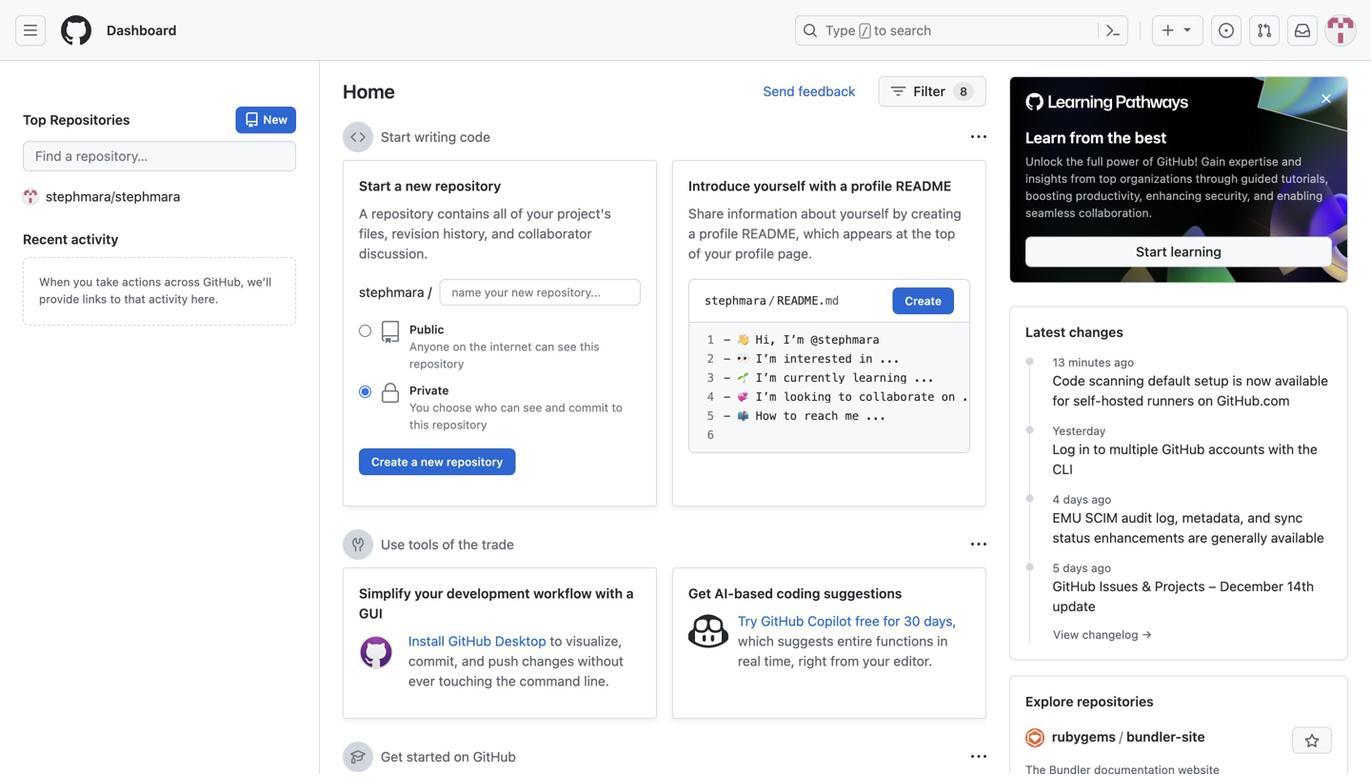 Task type: vqa. For each thing, say whether or not it's contained in the screenshot.


Task type: locate. For each thing, give the bounding box(es) containing it.
repository inside private you choose who can see and commit to this repository
[[432, 418, 487, 431]]

1 vertical spatial readme
[[777, 294, 818, 308]]

start inside create a new repository element
[[359, 178, 391, 194]]

stephmara inside create a new repository element
[[359, 284, 424, 300]]

your up collaborator
[[526, 206, 554, 221]]

/ inside explore repositories navigation
[[1119, 729, 1123, 744]]

dot fill image for github issues & projects – december 14th update
[[1022, 559, 1037, 575]]

1 vertical spatial why am i seeing this? image
[[971, 537, 986, 552]]

0 vertical spatial top
[[1099, 172, 1117, 185]]

latest changes
[[1025, 324, 1123, 340]]

your inside share information about yourself by creating a profile readme, which appears at the top of your profile page.
[[704, 246, 732, 261]]

see right internet
[[558, 340, 577, 353]]

1
[[707, 333, 714, 347]]

0 horizontal spatial 4
[[707, 390, 714, 404]]

1 vertical spatial which
[[738, 633, 774, 649]]

introduce yourself with a profile readme
[[688, 178, 951, 194]]

/ right "type"
[[861, 25, 868, 38]]

on right anyone
[[453, 340, 466, 353]]

for down code
[[1053, 393, 1070, 408]]

get
[[688, 586, 711, 601], [381, 749, 403, 765]]

for inside try github copilot free for 30 days, which suggests entire functions in real time, right from your editor.
[[883, 613, 900, 629]]

Repository name text field
[[439, 279, 641, 306]]

github inside the yesterday log in to multiple github accounts with the cli
[[1162, 441, 1205, 457]]

0 horizontal spatial activity
[[71, 231, 118, 247]]

1 horizontal spatial learning
[[1171, 244, 1222, 259]]

1 - from the top
[[724, 333, 730, 347]]

can right who
[[500, 401, 520, 414]]

/ up recent activity
[[111, 189, 115, 204]]

of inside "a repository contains all of your project's files, revision history, and collaborator discussion."
[[510, 206, 523, 221]]

start writing code
[[381, 129, 490, 145]]

dashboard
[[107, 22, 177, 38]]

2 vertical spatial start
[[1136, 244, 1167, 259]]

1 vertical spatial activity
[[149, 292, 188, 306]]

/ inside type / to search
[[861, 25, 868, 38]]

issue opened image
[[1219, 23, 1234, 38]]

on inside 13 minutes ago code scanning default setup is now available for self-hosted runners on github.com
[[1198, 393, 1213, 408]]

this inside public anyone on the internet can see this repository
[[580, 340, 600, 353]]

profile down share
[[699, 226, 738, 241]]

none submit inside introduce yourself with a profile readme element
[[893, 288, 954, 314]]

2 why am i seeing this? image from the top
[[971, 537, 986, 552]]

i'm
[[783, 333, 804, 347], [756, 352, 776, 366], [756, 371, 776, 385], [756, 390, 776, 404]]

code image
[[350, 129, 366, 145]]

started
[[406, 749, 450, 765]]

1 vertical spatial this
[[409, 418, 429, 431]]

of
[[1143, 155, 1153, 168], [510, 206, 523, 221], [688, 246, 701, 261], [442, 537, 455, 552]]

and inside private you choose who can see and commit to this repository
[[545, 401, 565, 414]]

simplify
[[359, 586, 411, 601]]

in down "@stephmara"
[[859, 352, 873, 366]]

a right the workflow
[[626, 586, 634, 601]]

1 vertical spatial top
[[935, 226, 955, 241]]

0 vertical spatial why am i seeing this? image
[[971, 129, 986, 145]]

of up organizations
[[1143, 155, 1153, 168]]

start inside explore "element"
[[1136, 244, 1167, 259]]

of right all
[[510, 206, 523, 221]]

...
[[879, 352, 900, 366], [914, 371, 935, 385], [962, 390, 983, 404], [866, 409, 886, 423]]

days up 'emu'
[[1063, 493, 1088, 506]]

best
[[1135, 128, 1167, 147]]

your down share
[[704, 246, 732, 261]]

to right the commit
[[612, 401, 623, 414]]

a inside button
[[411, 455, 418, 468]]

your right simplify at the bottom
[[414, 586, 443, 601]]

repositories
[[50, 112, 130, 128]]

5 up "6"
[[707, 409, 714, 423]]

triangle down image
[[1180, 21, 1195, 37]]

github
[[1162, 441, 1205, 457], [1053, 578, 1096, 594], [761, 613, 804, 629], [448, 633, 491, 649], [473, 749, 516, 765]]

None radio
[[359, 386, 371, 398]]

from up full
[[1070, 128, 1104, 147]]

/ up 'public'
[[428, 284, 432, 300]]

/ inside introduce yourself with a profile readme element
[[768, 294, 775, 308]]

create
[[371, 455, 408, 468]]

dot fill image for log in to multiple github accounts with the cli
[[1022, 422, 1037, 437]]

0 vertical spatial ago
[[1114, 356, 1134, 369]]

1 horizontal spatial 4
[[1053, 493, 1060, 506]]

1 vertical spatial days
[[1063, 561, 1088, 575]]

get ai-based coding suggestions
[[688, 586, 902, 601]]

0 horizontal spatial for
[[883, 613, 900, 629]]

can right internet
[[535, 340, 554, 353]]

enhancements
[[1094, 530, 1184, 545]]

appears
[[843, 226, 892, 241]]

in for 30
[[937, 633, 948, 649]]

0 horizontal spatial readme
[[777, 294, 818, 308]]

0 horizontal spatial see
[[523, 401, 542, 414]]

me
[[845, 409, 859, 423]]

2 vertical spatial from
[[830, 653, 859, 669]]

ago inside "4 days ago emu scim audit log, metadata, and sync status enhancements are generally available"
[[1091, 493, 1111, 506]]

stephmara /
[[359, 284, 432, 300]]

5
[[707, 409, 714, 423], [1053, 561, 1060, 575]]

2 vertical spatial why am i seeing this? image
[[971, 749, 986, 765]]

0 vertical spatial available
[[1275, 373, 1328, 388]]

get for get started on github
[[381, 749, 403, 765]]

which up real in the bottom right of the page
[[738, 633, 774, 649]]

use tools of the trade
[[381, 537, 514, 552]]

the inside to visualize, commit, and push changes without ever touching the command line.
[[496, 673, 516, 689]]

create a new repository element
[[359, 176, 641, 483]]

which down about
[[803, 226, 839, 241]]

in inside try github copilot free for 30 days, which suggests entire functions in real time, right from your editor.
[[937, 633, 948, 649]]

this up the commit
[[580, 340, 600, 353]]

0 horizontal spatial 5
[[707, 409, 714, 423]]

learn
[[1025, 128, 1066, 147]]

stephmara up 👋
[[705, 294, 766, 308]]

1 horizontal spatial changes
[[1069, 324, 1123, 340]]

0 vertical spatial changes
[[1069, 324, 1123, 340]]

0 vertical spatial see
[[558, 340, 577, 353]]

on
[[453, 340, 466, 353], [941, 390, 955, 404], [1198, 393, 1213, 408], [454, 749, 469, 765]]

1 horizontal spatial see
[[558, 340, 577, 353]]

gui
[[359, 606, 383, 621]]

editor.
[[893, 653, 932, 669]]

and down all
[[491, 226, 514, 241]]

1 vertical spatial ago
[[1091, 493, 1111, 506]]

new inside button
[[421, 455, 443, 468]]

0 vertical spatial 5
[[707, 409, 714, 423]]

0 vertical spatial can
[[535, 340, 554, 353]]

currently
[[783, 371, 845, 385]]

and up generally
[[1248, 510, 1270, 525]]

0 vertical spatial with
[[809, 178, 837, 194]]

get left ai- on the right of page
[[688, 586, 711, 601]]

4 up 'emu'
[[1053, 493, 1060, 506]]

for
[[1053, 393, 1070, 408], [883, 613, 900, 629]]

/ up hi,
[[768, 294, 775, 308]]

new link
[[236, 107, 296, 133]]

homepage image
[[61, 15, 91, 46]]

yourself up information
[[754, 178, 806, 194]]

4 down 3
[[707, 390, 714, 404]]

3 - from the top
[[724, 371, 730, 385]]

1 horizontal spatial top
[[1099, 172, 1117, 185]]

how
[[756, 409, 776, 423]]

start learning
[[1136, 244, 1222, 259]]

introduce yourself with a profile readme element
[[672, 160, 986, 507]]

1 horizontal spatial in
[[937, 633, 948, 649]]

and down install github desktop
[[462, 653, 485, 669]]

learning down the enhancing at the top
[[1171, 244, 1222, 259]]

readme,
[[742, 226, 800, 241]]

start
[[381, 129, 411, 145], [359, 178, 391, 194], [1136, 244, 1167, 259]]

why am i seeing this? image for introduce yourself with a profile readme
[[971, 129, 986, 145]]

get right mortar board image
[[381, 749, 403, 765]]

2 horizontal spatial in
[[1079, 441, 1090, 457]]

projects
[[1155, 578, 1205, 594]]

with right accounts
[[1268, 441, 1294, 457]]

0 horizontal spatial get
[[381, 749, 403, 765]]

changes up minutes
[[1069, 324, 1123, 340]]

ago for scim
[[1091, 493, 1111, 506]]

1 horizontal spatial 5
[[1053, 561, 1060, 575]]

new right create
[[421, 455, 443, 468]]

see inside private you choose who can see and commit to this repository
[[523, 401, 542, 414]]

from down entire
[[830, 653, 859, 669]]

to inside the when you take actions across github, we'll provide links to that activity here.
[[110, 292, 121, 306]]

→
[[1142, 628, 1152, 641]]

to down yesterday
[[1093, 441, 1106, 457]]

in inside 1 - 👋 hi, i'm @stephmara 2 - 👀 i'm interested in ... 3 - 🌱 i'm currently learning ... 4 - 💞️ i'm looking to collaborate on ... 5 - 📫 how to reach me ... 6
[[859, 352, 873, 366]]

profile
[[851, 178, 892, 194], [699, 226, 738, 241], [735, 246, 774, 261]]

in down yesterday
[[1079, 441, 1090, 457]]

repository up revision
[[371, 206, 434, 221]]

1 vertical spatial yourself
[[840, 206, 889, 221]]

repository down 'choose'
[[432, 418, 487, 431]]

ago inside 13 minutes ago code scanning default setup is now available for self-hosted runners on github.com
[[1114, 356, 1134, 369]]

on down the setup
[[1198, 393, 1213, 408]]

by
[[893, 206, 908, 221]]

filter image
[[891, 84, 906, 99]]

new for start
[[405, 178, 432, 194]]

1 days from the top
[[1063, 493, 1088, 506]]

feedback
[[798, 83, 855, 99]]

with inside the yesterday log in to multiple github accounts with the cli
[[1268, 441, 1294, 457]]

1 why am i seeing this? image from the top
[[971, 129, 986, 145]]

0 horizontal spatial changes
[[522, 653, 574, 669]]

use
[[381, 537, 405, 552]]

1 vertical spatial for
[[883, 613, 900, 629]]

activity
[[71, 231, 118, 247], [149, 292, 188, 306]]

1 vertical spatial start
[[359, 178, 391, 194]]

2 horizontal spatial with
[[1268, 441, 1294, 457]]

available inside 13 minutes ago code scanning default setup is now available for self-hosted runners on github.com
[[1275, 373, 1328, 388]]

and inside "4 days ago emu scim audit log, metadata, and sync status enhancements are generally available"
[[1248, 510, 1270, 525]]

see right who
[[523, 401, 542, 414]]

1 horizontal spatial get
[[688, 586, 711, 601]]

to right desktop at the bottom left
[[550, 633, 562, 649]]

public
[[409, 323, 444, 336]]

None radio
[[359, 325, 371, 337]]

see
[[558, 340, 577, 353], [523, 401, 542, 414]]

contains
[[437, 206, 490, 221]]

0 vertical spatial activity
[[71, 231, 118, 247]]

from down full
[[1071, 172, 1096, 185]]

top inside share information about yourself by creating a profile readme, which appears at the top of your profile page.
[[935, 226, 955, 241]]

1 vertical spatial 4
[[1053, 493, 1060, 506]]

from
[[1070, 128, 1104, 147], [1071, 172, 1096, 185], [830, 653, 859, 669]]

start up the a at left top
[[359, 178, 391, 194]]

tools
[[408, 537, 439, 552]]

days for github
[[1063, 561, 1088, 575]]

the left internet
[[469, 340, 487, 353]]

1 vertical spatial changes
[[522, 653, 574, 669]]

with right the workflow
[[595, 586, 623, 601]]

None submit
[[893, 288, 954, 314]]

stephmara inside introduce yourself with a profile readme element
[[705, 294, 766, 308]]

2 vertical spatial in
[[937, 633, 948, 649]]

0 horizontal spatial which
[[738, 633, 774, 649]]

start right code icon
[[381, 129, 411, 145]]

0 vertical spatial which
[[803, 226, 839, 241]]

to inside to visualize, commit, and push changes without ever touching the command line.
[[550, 633, 562, 649]]

1 vertical spatial new
[[421, 455, 443, 468]]

dot fill image
[[1022, 354, 1037, 369], [1022, 422, 1037, 437], [1022, 491, 1037, 506], [1022, 559, 1037, 575]]

0 horizontal spatial this
[[409, 418, 429, 431]]

5 down status
[[1053, 561, 1060, 575]]

latest
[[1025, 324, 1066, 340]]

explore repositories
[[1025, 694, 1154, 709]]

workflow
[[533, 586, 592, 601]]

stephmara / stephmara
[[46, 189, 180, 204]]

touching
[[439, 673, 492, 689]]

new
[[263, 113, 288, 126]]

0 horizontal spatial top
[[935, 226, 955, 241]]

install github desktop
[[408, 633, 550, 649]]

push
[[488, 653, 518, 669]]

create a new repository
[[371, 455, 503, 468]]

in inside the yesterday log in to multiple github accounts with the cli
[[1079, 441, 1090, 457]]

github inside try github copilot free for 30 days, which suggests entire functions in real time, right from your editor.
[[761, 613, 804, 629]]

/ for rubygems / bundler-site
[[1119, 729, 1123, 744]]

minutes
[[1068, 356, 1111, 369]]

0 vertical spatial get
[[688, 586, 711, 601]]

4 dot fill image from the top
[[1022, 559, 1037, 575]]

explore repositories navigation
[[1009, 675, 1348, 774]]

0 vertical spatial learning
[[1171, 244, 1222, 259]]

repository down who
[[446, 455, 503, 468]]

ever
[[408, 673, 435, 689]]

suggests
[[778, 633, 834, 649]]

0 vertical spatial from
[[1070, 128, 1104, 147]]

self-
[[1073, 393, 1101, 408]]

4 days ago emu scim audit log, metadata, and sync status enhancements are generally available
[[1053, 493, 1324, 545]]

top up productivity, on the top
[[1099, 172, 1117, 185]]

learning inside explore "element"
[[1171, 244, 1222, 259]]

0 vertical spatial yourself
[[754, 178, 806, 194]]

ago up scanning
[[1114, 356, 1134, 369]]

project's
[[557, 206, 611, 221]]

available down sync
[[1271, 530, 1324, 545]]

1 vertical spatial learning
[[852, 371, 907, 385]]

1 horizontal spatial readme
[[896, 178, 951, 194]]

simplify your development workflow with a gui
[[359, 586, 634, 621]]

to down take
[[110, 292, 121, 306]]

ago for scanning
[[1114, 356, 1134, 369]]

2 vertical spatial with
[[595, 586, 623, 601]]

available right the "now"
[[1275, 373, 1328, 388]]

0 vertical spatial new
[[405, 178, 432, 194]]

/ for stephmara / stephmara
[[111, 189, 115, 204]]

multiple
[[1109, 441, 1158, 457]]

star this repository image
[[1304, 734, 1320, 749]]

days down status
[[1063, 561, 1088, 575]]

activity up you on the top left
[[71, 231, 118, 247]]

with
[[809, 178, 837, 194], [1268, 441, 1294, 457], [595, 586, 623, 601]]

github issues & projects – december 14th update link
[[1053, 576, 1332, 616]]

0 horizontal spatial learning
[[852, 371, 907, 385]]

0 vertical spatial start
[[381, 129, 411, 145]]

ago inside 5 days ago github issues & projects – december 14th update
[[1091, 561, 1111, 575]]

3 dot fill image from the top
[[1022, 491, 1037, 506]]

github up the push
[[448, 633, 491, 649]]

guided
[[1241, 172, 1278, 185]]

command
[[519, 673, 580, 689]]

command palette image
[[1105, 23, 1121, 38]]

stephmara for stephmara /
[[359, 284, 424, 300]]

start down collaboration.
[[1136, 244, 1167, 259]]

0 vertical spatial days
[[1063, 493, 1088, 506]]

in down days,
[[937, 633, 948, 649]]

8
[[960, 85, 967, 98]]

on right collaborate
[[941, 390, 955, 404]]

1 dot fill image from the top
[[1022, 354, 1037, 369]]

1 vertical spatial profile
[[699, 226, 738, 241]]

to
[[874, 22, 886, 38], [110, 292, 121, 306], [838, 390, 852, 404], [612, 401, 623, 414], [783, 409, 797, 423], [1093, 441, 1106, 457], [550, 633, 562, 649]]

0 vertical spatial this
[[580, 340, 600, 353]]

13
[[1053, 356, 1065, 369]]

to right 'how'
[[783, 409, 797, 423]]

github down the get ai-based coding suggestions
[[761, 613, 804, 629]]

0 horizontal spatial with
[[595, 586, 623, 601]]

5 inside 1 - 👋 hi, i'm @stephmara 2 - 👀 i'm interested in ... 3 - 🌱 i'm currently learning ... 4 - 💞️ i'm looking to collaborate on ... 5 - 📫 how to reach me ... 6
[[707, 409, 714, 423]]

github up update
[[1053, 578, 1096, 594]]

3
[[707, 371, 714, 385]]

can inside public anyone on the internet can see this repository
[[535, 340, 554, 353]]

1 vertical spatial in
[[1079, 441, 1090, 457]]

setup
[[1194, 373, 1229, 388]]

1 horizontal spatial can
[[535, 340, 554, 353]]

a up share information about yourself by creating a profile readme, which appears at the top of your profile page.
[[840, 178, 847, 194]]

- left 🌱
[[724, 371, 730, 385]]

- left 👋
[[724, 333, 730, 347]]

from inside try github copilot free for 30 days, which suggests entire functions in real time, right from your editor.
[[830, 653, 859, 669]]

- left 👀
[[724, 352, 730, 366]]

1 horizontal spatial for
[[1053, 393, 1070, 408]]

1 vertical spatial with
[[1268, 441, 1294, 457]]

to inside the yesterday log in to multiple github accounts with the cli
[[1093, 441, 1106, 457]]

0 vertical spatial in
[[859, 352, 873, 366]]

a down share
[[688, 226, 696, 241]]

days inside 5 days ago github issues & projects – december 14th update
[[1063, 561, 1088, 575]]

/ left the bundler-
[[1119, 729, 1123, 744]]

1 vertical spatial available
[[1271, 530, 1324, 545]]

github inside simplify your development workflow with a gui element
[[448, 633, 491, 649]]

and left the commit
[[545, 401, 565, 414]]

/ inside create a new repository element
[[428, 284, 432, 300]]

2 dot fill image from the top
[[1022, 422, 1037, 437]]

1 vertical spatial get
[[381, 749, 403, 765]]

0 vertical spatial 4
[[707, 390, 714, 404]]

i'm right 🌱
[[756, 371, 776, 385]]

0 horizontal spatial yourself
[[754, 178, 806, 194]]

1 horizontal spatial yourself
[[840, 206, 889, 221]]

1 horizontal spatial this
[[580, 340, 600, 353]]

1 horizontal spatial which
[[803, 226, 839, 241]]

2 vertical spatial ago
[[1091, 561, 1111, 575]]

–
[[1209, 578, 1216, 594]]

line.
[[584, 673, 609, 689]]

0 vertical spatial for
[[1053, 393, 1070, 408]]

stephmara up recent activity
[[46, 189, 111, 204]]

for left 30
[[883, 613, 900, 629]]

with inside simplify your development workflow with a gui
[[595, 586, 623, 601]]

start for start a new repository
[[359, 178, 391, 194]]

changes inside to visualize, commit, and push changes without ever touching the command line.
[[522, 653, 574, 669]]

ago up scim
[[1091, 493, 1111, 506]]

dot fill image for code scanning default setup is now available for self-hosted runners on github.com
[[1022, 354, 1037, 369]]

readme up creating
[[896, 178, 951, 194]]

why am i seeing this? image
[[971, 129, 986, 145], [971, 537, 986, 552], [971, 749, 986, 765]]

repository down anyone
[[409, 357, 464, 370]]

0 horizontal spatial in
[[859, 352, 873, 366]]

ago
[[1114, 356, 1134, 369], [1091, 493, 1111, 506], [1091, 561, 1111, 575]]

days inside "4 days ago emu scim audit log, metadata, and sync status enhancements are generally available"
[[1063, 493, 1088, 506]]

changes up command
[[522, 653, 574, 669]]

stephmara down the discussion.
[[359, 284, 424, 300]]

get ai-based coding suggestions element
[[672, 567, 986, 719]]

runners
[[1147, 393, 1194, 408]]

links
[[82, 292, 107, 306]]

the right at
[[912, 226, 931, 241]]

1 vertical spatial see
[[523, 401, 542, 414]]

1 vertical spatial can
[[500, 401, 520, 414]]

/ for type / to search
[[861, 25, 868, 38]]

learning
[[1171, 244, 1222, 259], [852, 371, 907, 385]]

1 horizontal spatial activity
[[149, 292, 188, 306]]

1 vertical spatial 5
[[1053, 561, 1060, 575]]

yourself inside share information about yourself by creating a profile readme, which appears at the top of your profile page.
[[840, 206, 889, 221]]

for inside 13 minutes ago code scanning default setup is now available for self-hosted runners on github.com
[[1053, 393, 1070, 408]]

none radio inside create a new repository element
[[359, 325, 371, 337]]

readme down page. at the right of the page
[[777, 294, 818, 308]]

0 horizontal spatial can
[[500, 401, 520, 414]]

december
[[1220, 578, 1284, 594]]

2 days from the top
[[1063, 561, 1088, 575]]

github right the multiple
[[1162, 441, 1205, 457]]

top inside learn from the best unlock the full power of github! gain expertise and insights from top organizations through guided tutorials, boosting productivity, enhancing security, and enabling seamless collaboration.
[[1099, 172, 1117, 185]]

start a new repository
[[359, 178, 501, 194]]

-
[[724, 333, 730, 347], [724, 352, 730, 366], [724, 371, 730, 385], [724, 390, 730, 404], [724, 409, 730, 423]]

repository inside button
[[446, 455, 503, 468]]

try
[[738, 613, 757, 629]]

repository
[[435, 178, 501, 194], [371, 206, 434, 221], [409, 357, 464, 370], [432, 418, 487, 431], [446, 455, 503, 468]]



Task type: describe. For each thing, give the bounding box(es) containing it.
github logo image
[[1025, 92, 1190, 111]]

github.com
[[1217, 393, 1290, 408]]

i'm right hi,
[[783, 333, 804, 347]]

the left 'trade' on the left
[[458, 537, 478, 552]]

share
[[688, 206, 724, 221]]

👀
[[737, 352, 749, 366]]

github,
[[203, 275, 244, 288]]

the inside public anyone on the internet can see this repository
[[469, 340, 487, 353]]

can inside private you choose who can see and commit to this repository
[[500, 401, 520, 414]]

take
[[96, 275, 119, 288]]

i'm down hi,
[[756, 352, 776, 366]]

explore element
[[1009, 76, 1348, 774]]

repository inside "a repository contains all of your project's files, revision history, and collaborator discussion."
[[371, 206, 434, 221]]

full
[[1087, 155, 1103, 168]]

you
[[73, 275, 93, 288]]

days,
[[924, 613, 956, 629]]

rubygems
[[1052, 729, 1116, 744]]

private
[[409, 384, 449, 397]]

stephmara for stephmara / stephmara
[[46, 189, 111, 204]]

history,
[[443, 226, 488, 241]]

code
[[460, 129, 490, 145]]

creating
[[911, 206, 961, 221]]

this inside private you choose who can see and commit to this repository
[[409, 418, 429, 431]]

based
[[734, 586, 773, 601]]

interested
[[783, 352, 852, 366]]

view changelog →
[[1053, 628, 1152, 641]]

the inside share information about yourself by creating a profile readme, which appears at the top of your profile page.
[[912, 226, 931, 241]]

🌱
[[737, 371, 749, 385]]

share information about yourself by creating a profile readme, which appears at the top of your profile page.
[[688, 206, 961, 261]]

on inside 1 - 👋 hi, i'm @stephmara 2 - 👀 i'm interested in ... 3 - 🌱 i'm currently learning ... 4 - 💞️ i'm looking to collaborate on ... 5 - 📫 how to reach me ... 6
[[941, 390, 955, 404]]

repository inside public anyone on the internet can see this repository
[[409, 357, 464, 370]]

of right tools
[[442, 537, 455, 552]]

1 horizontal spatial with
[[809, 178, 837, 194]]

mortar board image
[[350, 749, 366, 765]]

about
[[801, 206, 836, 221]]

plus image
[[1161, 23, 1176, 38]]

update
[[1053, 598, 1096, 614]]

changes inside explore "element"
[[1069, 324, 1123, 340]]

5 - from the top
[[724, 409, 730, 423]]

that
[[124, 292, 145, 306]]

4 - from the top
[[724, 390, 730, 404]]

i'm up 'how'
[[756, 390, 776, 404]]

to inside private you choose who can see and commit to this repository
[[612, 401, 623, 414]]

why am i seeing this? image for get ai-based coding suggestions
[[971, 537, 986, 552]]

see inside public anyone on the internet can see this repository
[[558, 340, 577, 353]]

try github copilot free for 30 days, link
[[738, 613, 956, 629]]

your inside simplify your development workflow with a gui
[[414, 586, 443, 601]]

github inside 5 days ago github issues & projects – december 14th update
[[1053, 578, 1096, 594]]

suggestions
[[824, 586, 902, 601]]

0 vertical spatial readme
[[896, 178, 951, 194]]

development
[[447, 586, 530, 601]]

@stephmara
[[811, 333, 879, 347]]

are
[[1188, 530, 1207, 545]]

free
[[855, 613, 880, 629]]

across
[[164, 275, 200, 288]]

recent activity
[[23, 231, 118, 247]]

to visualize, commit, and push changes without ever touching the command line.
[[408, 633, 624, 689]]

reach
[[804, 409, 838, 423]]

/ for stephmara / readme .md
[[768, 294, 775, 308]]

install github desktop link
[[408, 633, 550, 649]]

you
[[409, 401, 429, 414]]

gain
[[1201, 155, 1225, 168]]

organizations
[[1120, 172, 1192, 185]]

of inside learn from the best unlock the full power of github! gain expertise and insights from top organizations through guided tutorials, boosting productivity, enhancing security, and enabling seamless collaboration.
[[1143, 155, 1153, 168]]

writing
[[414, 129, 456, 145]]

@rubygems profile image
[[1025, 729, 1044, 748]]

now
[[1246, 373, 1271, 388]]

view changelog → link
[[1053, 628, 1152, 641]]

which inside try github copilot free for 30 days, which suggests entire functions in real time, right from your editor.
[[738, 633, 774, 649]]

which inside share information about yourself by creating a profile readme, which appears at the top of your profile page.
[[803, 226, 839, 241]]

visualize,
[[566, 633, 622, 649]]

send feedback link
[[763, 81, 855, 101]]

log in to multiple github accounts with the cli link
[[1053, 439, 1332, 479]]

explore
[[1025, 694, 1074, 709]]

&
[[1142, 578, 1151, 594]]

your inside "a repository contains all of your project's files, revision history, and collaborator discussion."
[[526, 206, 554, 221]]

activity inside the when you take actions across github, we'll provide links to that activity here.
[[149, 292, 188, 306]]

trade
[[482, 537, 514, 552]]

5 inside 5 days ago github issues & projects – december 14th update
[[1053, 561, 1060, 575]]

anyone
[[409, 340, 449, 353]]

stephmara down top repositories search box
[[115, 189, 180, 204]]

type
[[825, 22, 856, 38]]

dot fill image for emu scim audit log, metadata, and sync status enhancements are generally available
[[1022, 491, 1037, 506]]

commit,
[[408, 653, 458, 669]]

choose
[[433, 401, 472, 414]]

create a new repository button
[[359, 448, 515, 475]]

and inside to visualize, commit, and push changes without ever touching the command line.
[[462, 653, 485, 669]]

available inside "4 days ago emu scim audit log, metadata, and sync status enhancements are generally available"
[[1271, 530, 1324, 545]]

2 - from the top
[[724, 352, 730, 366]]

a up revision
[[394, 178, 402, 194]]

ago for issues
[[1091, 561, 1111, 575]]

to up me at the bottom of page
[[838, 390, 852, 404]]

2 vertical spatial profile
[[735, 246, 774, 261]]

Top Repositories search field
[[23, 141, 296, 171]]

the inside the yesterday log in to multiple github accounts with the cli
[[1298, 441, 1318, 457]]

on inside public anyone on the internet can see this repository
[[453, 340, 466, 353]]

desktop
[[495, 633, 546, 649]]

close image
[[1319, 91, 1334, 106]]

log,
[[1156, 510, 1179, 525]]

hi,
[[756, 333, 776, 347]]

git pull request image
[[1257, 23, 1272, 38]]

the up power
[[1108, 128, 1131, 147]]

when
[[39, 275, 70, 288]]

lock image
[[379, 382, 402, 405]]

simplify your development workflow with a gui element
[[343, 567, 657, 719]]

learn from the best unlock the full power of github! gain expertise and insights from top organizations through guided tutorials, boosting productivity, enhancing security, and enabling seamless collaboration.
[[1025, 128, 1329, 219]]

enhancing
[[1146, 189, 1202, 202]]

of inside share information about yourself by creating a profile readme, which appears at the top of your profile page.
[[688, 246, 701, 261]]

github right started at the left bottom
[[473, 749, 516, 765]]

site
[[1182, 729, 1205, 744]]

1 vertical spatial from
[[1071, 172, 1096, 185]]

stephmara image
[[23, 189, 38, 204]]

5 days ago github issues & projects – december 14th update
[[1053, 561, 1314, 614]]

repository up contains
[[435, 178, 501, 194]]

start for start writing code
[[381, 129, 411, 145]]

stephmara for stephmara / readme .md
[[705, 294, 766, 308]]

commit
[[568, 401, 608, 414]]

your inside try github copilot free for 30 days, which suggests entire functions in real time, right from your editor.
[[863, 653, 890, 669]]

copilot
[[808, 613, 852, 629]]

3 why am i seeing this? image from the top
[[971, 749, 986, 765]]

github desktop image
[[359, 635, 393, 669]]

start for start learning
[[1136, 244, 1167, 259]]

introduce
[[688, 178, 750, 194]]

cli
[[1053, 461, 1073, 477]]

actions
[[122, 275, 161, 288]]

tools image
[[350, 537, 366, 552]]

notifications image
[[1295, 23, 1310, 38]]

4 inside "4 days ago emu scim audit log, metadata, and sync status enhancements are generally available"
[[1053, 493, 1060, 506]]

0 vertical spatial profile
[[851, 178, 892, 194]]

scanning
[[1089, 373, 1144, 388]]

page.
[[778, 246, 812, 261]]

top
[[23, 112, 46, 128]]

4 inside 1 - 👋 hi, i'm @stephmara 2 - 👀 i'm interested in ... 3 - 🌱 i'm currently learning ... 4 - 💞️ i'm looking to collaborate on ... 5 - 📫 how to reach me ... 6
[[707, 390, 714, 404]]

and down the guided
[[1254, 189, 1274, 202]]

a inside share information about yourself by creating a profile readme, which appears at the top of your profile page.
[[688, 226, 696, 241]]

repo image
[[379, 321, 402, 344]]

we'll
[[247, 275, 272, 288]]

learning inside 1 - 👋 hi, i'm @stephmara 2 - 👀 i'm interested in ... 3 - 🌱 i'm currently learning ... 4 - 💞️ i'm looking to collaborate on ... 5 - 📫 how to reach me ... 6
[[852, 371, 907, 385]]

changelog
[[1082, 628, 1138, 641]]

top repositories
[[23, 112, 130, 128]]

/ for stephmara /
[[428, 284, 432, 300]]

emu scim audit log, metadata, and sync status enhancements are generally available link
[[1053, 508, 1332, 548]]

on right started at the left bottom
[[454, 749, 469, 765]]

and up 'tutorials,'
[[1282, 155, 1302, 168]]

hosted
[[1101, 393, 1144, 408]]

information
[[727, 206, 797, 221]]

and inside "a repository contains all of your project's files, revision history, and collaborator discussion."
[[491, 226, 514, 241]]

get for get ai-based coding suggestions
[[688, 586, 711, 601]]

revision
[[392, 226, 439, 241]]

dashboard link
[[99, 15, 184, 46]]

all
[[493, 206, 507, 221]]

get started on github
[[381, 749, 516, 765]]

a inside simplify your development workflow with a gui
[[626, 586, 634, 601]]

days for emu
[[1063, 493, 1088, 506]]

in for @stephmara
[[859, 352, 873, 366]]

30
[[904, 613, 920, 629]]

to left "search"
[[874, 22, 886, 38]]

Find a repository… text field
[[23, 141, 296, 171]]

the left full
[[1066, 155, 1083, 168]]

none radio inside create a new repository element
[[359, 386, 371, 398]]

6
[[707, 428, 714, 442]]

new for create
[[421, 455, 443, 468]]

here.
[[191, 292, 218, 306]]



